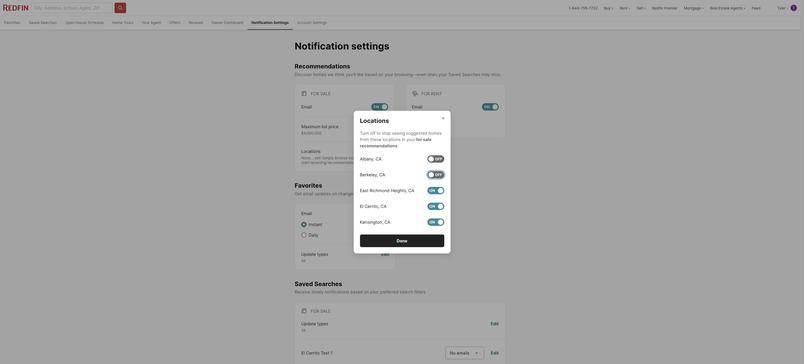 Task type: vqa. For each thing, say whether or not it's contained in the screenshot.
Seattle,
no



Task type: locate. For each thing, give the bounding box(es) containing it.
for down discover
[[311, 91, 319, 96]]

on
[[373, 105, 379, 109], [484, 105, 490, 109]]

0 horizontal spatial in
[[384, 191, 387, 196]]

0 vertical spatial for sale
[[311, 91, 331, 96]]

for sale down "we" at the top left of the page
[[311, 91, 331, 96]]

2 update types all from the top
[[301, 321, 328, 333]]

homes
[[313, 72, 327, 77], [428, 130, 442, 136], [359, 156, 370, 160], [369, 191, 383, 196]]

2 vertical spatial to
[[356, 191, 360, 196]]

rent
[[431, 91, 442, 96]]

tours
[[124, 20, 133, 25]]

recommendations
[[360, 143, 397, 148]]

0 horizontal spatial favorites
[[4, 20, 20, 25]]

update types all
[[301, 252, 328, 263], [301, 321, 328, 333]]

2 horizontal spatial searches
[[462, 72, 480, 77]]

your left preferred
[[370, 289, 379, 295]]

1 horizontal spatial notification
[[295, 40, 349, 52]]

0 horizontal spatial saved
[[29, 20, 39, 25]]

off
[[370, 130, 375, 136]]

for down timely
[[311, 309, 319, 314]]

2 horizontal spatial to
[[377, 130, 381, 136]]

None checkbox
[[427, 187, 444, 194]]

user photo image
[[791, 5, 797, 11]]

email
[[303, 191, 313, 196]]

in
[[402, 137, 405, 142], [384, 191, 387, 196]]

settings for account settings
[[313, 20, 327, 25]]

your right ones
[[438, 72, 447, 77]]

0 horizontal spatial on
[[332, 191, 337, 196]]

on for rent
[[484, 105, 490, 109]]

1-844-759-7732
[[569, 6, 598, 10]]

update
[[301, 252, 316, 257], [301, 321, 316, 327]]

feed
[[752, 6, 761, 10]]

update types all down daily
[[301, 252, 328, 263]]

0 vertical spatial to
[[377, 130, 381, 136]]

searches inside saved searches link
[[40, 20, 57, 25]]

on right like
[[378, 72, 383, 77]]

done button
[[360, 235, 444, 247]]

saved for saved searches receive timely notifications based on your preferred search filters.
[[295, 280, 313, 288]]

preferred
[[380, 289, 398, 295]]

based right like
[[365, 72, 377, 77]]

to inside locations none... yet! simply browse more homes to start receiving recommendations.
[[371, 156, 375, 160]]

edit
[[380, 124, 388, 129], [381, 252, 389, 257], [491, 321, 499, 327], [491, 350, 499, 356]]

saved searches
[[29, 20, 57, 25]]

saved up receive
[[295, 280, 313, 288]]

1 update from the top
[[301, 252, 316, 257]]

home tours link
[[108, 16, 138, 30]]

1 vertical spatial saved
[[448, 72, 461, 77]]

favorites
[[4, 20, 20, 25], [295, 182, 322, 189]]

0 horizontal spatial searches
[[40, 20, 57, 25]]

saved inside saved searches receive timely notifications based on your preferred search filters.
[[295, 280, 313, 288]]

1 vertical spatial for sale
[[311, 309, 331, 314]]

the
[[362, 191, 368, 196]]

1 vertical spatial favorites
[[295, 182, 322, 189]]

saved right ones
[[448, 72, 461, 77]]

based
[[365, 72, 377, 77], [350, 289, 363, 295]]

edit button
[[380, 123, 388, 135], [381, 251, 389, 263], [491, 321, 499, 333], [491, 350, 499, 356]]

saved right favorites link
[[29, 20, 39, 25]]

1 sale from the top
[[320, 91, 331, 96]]

locations
[[383, 137, 401, 142]]

for sale
[[311, 91, 331, 96], [311, 309, 331, 314]]

sale down "we" at the top left of the page
[[320, 91, 331, 96]]

for sale for update types
[[311, 309, 331, 314]]

0 horizontal spatial based
[[350, 289, 363, 295]]

0 horizontal spatial to
[[356, 191, 360, 196]]

2 sale from the top
[[320, 309, 331, 314]]

2 vertical spatial searches
[[314, 280, 342, 288]]

on right updates at the bottom left of the page
[[332, 191, 337, 196]]

on for sale
[[373, 105, 379, 109]]

favorites get email updates on changes to the homes in your favorites.
[[295, 182, 418, 196]]

sale down timely
[[320, 309, 331, 314]]

1 vertical spatial to
[[371, 156, 375, 160]]

1 vertical spatial on
[[332, 191, 337, 196]]

locations
[[360, 117, 389, 124], [301, 149, 321, 154]]

0 vertical spatial on
[[378, 72, 383, 77]]

owner dashboard
[[212, 20, 243, 25]]

searches inside saved searches receive timely notifications based on your preferred search filters.
[[314, 280, 342, 288]]

1 horizontal spatial based
[[365, 72, 377, 77]]

sale
[[320, 91, 331, 96], [320, 309, 331, 314]]

1 horizontal spatial settings
[[313, 20, 327, 25]]

locations for locations
[[360, 117, 389, 124]]

1 vertical spatial sale
[[320, 309, 331, 314]]

2 all from the top
[[301, 328, 306, 333]]

may
[[482, 72, 490, 77]]

0 horizontal spatial on
[[373, 105, 379, 109]]

in down seeing
[[402, 137, 405, 142]]

1 horizontal spatial on
[[364, 289, 369, 295]]

to left the
[[356, 191, 360, 196]]

your left favorites. at the bottom of the page
[[388, 191, 397, 196]]

open
[[65, 20, 74, 25]]

redfin premier
[[652, 6, 678, 10]]

0 vertical spatial in
[[402, 137, 405, 142]]

based inside recommendations discover homes we think you'll like based on your browsing—even ones your saved searches may miss.
[[365, 72, 377, 77]]

1 vertical spatial update
[[301, 321, 316, 327]]

homes down recommendations
[[313, 72, 327, 77]]

update types all up cerrito
[[301, 321, 328, 333]]

Daily radio
[[412, 126, 417, 131]]

all down daily radio
[[301, 259, 306, 263]]

locations inside locations none... yet! simply browse more homes to start receiving recommendations.
[[301, 149, 321, 154]]

settings
[[274, 20, 289, 25], [313, 20, 327, 25]]

saved
[[29, 20, 39, 25], [448, 72, 461, 77], [295, 280, 313, 288]]

on left preferred
[[364, 289, 369, 295]]

2 for sale from the top
[[311, 309, 331, 314]]

none...
[[301, 156, 314, 160]]

seeing
[[392, 130, 405, 136]]

0 vertical spatial update
[[301, 252, 316, 257]]

1 horizontal spatial saved
[[295, 280, 313, 288]]

types
[[317, 252, 328, 257], [317, 321, 328, 327]]

locations up "off" in the left top of the page
[[360, 117, 389, 124]]

suggested
[[406, 130, 427, 136]]

1 horizontal spatial to
[[371, 156, 375, 160]]

your left for
[[406, 137, 415, 142]]

agent
[[151, 20, 161, 25]]

2 horizontal spatial saved
[[448, 72, 461, 77]]

email up instant radio
[[412, 104, 422, 109]]

on inside recommendations discover homes we think you'll like based on your browsing—even ones your saved searches may miss.
[[378, 72, 383, 77]]

premier
[[664, 6, 678, 10]]

favorites for favorites
[[4, 20, 20, 25]]

0 horizontal spatial notification
[[252, 20, 273, 25]]

1 vertical spatial in
[[384, 191, 387, 196]]

Daily radio
[[301, 233, 307, 238]]

0 vertical spatial update types all
[[301, 252, 328, 263]]

email up maximum
[[301, 104, 312, 109]]

1 vertical spatial locations
[[301, 149, 321, 154]]

2 vertical spatial saved
[[295, 280, 313, 288]]

to
[[377, 130, 381, 136], [371, 156, 375, 160], [356, 191, 360, 196]]

for
[[311, 91, 319, 96], [421, 91, 430, 96], [311, 309, 319, 314]]

1 horizontal spatial locations
[[360, 117, 389, 124]]

yet!
[[315, 156, 321, 160]]

notification for notification settings
[[295, 40, 349, 52]]

saved searches link
[[24, 16, 61, 30]]

house
[[75, 20, 87, 25]]

to inside favorites get email updates on changes to the homes in your favorites.
[[356, 191, 360, 196]]

0 vertical spatial searches
[[40, 20, 57, 25]]

locations inside dialog
[[360, 117, 389, 124]]

redfin
[[652, 6, 663, 10]]

1 vertical spatial update types all
[[301, 321, 328, 333]]

2 types from the top
[[317, 321, 328, 327]]

0 horizontal spatial settings
[[274, 20, 289, 25]]

notification inside notification settings link
[[252, 20, 273, 25]]

1 settings from the left
[[274, 20, 289, 25]]

2 horizontal spatial on
[[378, 72, 383, 77]]

notification settings link
[[247, 16, 293, 30]]

2 on from the left
[[484, 105, 490, 109]]

maximum
[[301, 124, 320, 129]]

on
[[378, 72, 383, 77], [332, 191, 337, 196], [364, 289, 369, 295]]

locations up none...
[[301, 149, 321, 154]]

owner dashboard link
[[207, 16, 247, 30]]

reviews
[[189, 20, 203, 25]]

1 vertical spatial all
[[301, 328, 306, 333]]

favorites.
[[398, 191, 418, 196]]

0 vertical spatial sale
[[320, 91, 331, 96]]

browse
[[335, 156, 348, 160]]

to down recommendations
[[371, 156, 375, 160]]

locations none... yet! simply browse more homes to start receiving recommendations.
[[301, 149, 375, 165]]

searches inside recommendations discover homes we think you'll like based on your browsing—even ones your saved searches may miss.
[[462, 72, 480, 77]]

we
[[328, 72, 333, 77]]

Instant radio
[[301, 222, 307, 227]]

searches left open
[[40, 20, 57, 25]]

emails
[[457, 350, 469, 356]]

submit search image
[[118, 5, 123, 11]]

favorites inside favorites get email updates on changes to the homes in your favorites.
[[295, 182, 322, 189]]

homes up sale
[[428, 130, 442, 136]]

1 horizontal spatial on
[[484, 105, 490, 109]]

0 vertical spatial locations
[[360, 117, 389, 124]]

all
[[301, 259, 306, 263], [301, 328, 306, 333]]

1 vertical spatial searches
[[462, 72, 480, 77]]

receive
[[295, 289, 310, 295]]

0 vertical spatial all
[[301, 259, 306, 263]]

in right the
[[384, 191, 387, 196]]

settings left account
[[274, 20, 289, 25]]

offers
[[169, 20, 180, 25]]

1 vertical spatial types
[[317, 321, 328, 327]]

homes right more
[[359, 156, 370, 160]]

searches for saved searches receive timely notifications based on your preferred search filters.
[[314, 280, 342, 288]]

searches for saved searches
[[40, 20, 57, 25]]

price
[[329, 124, 339, 129]]

favorites inside favorites link
[[4, 20, 20, 25]]

all up el
[[301, 328, 306, 333]]

saved for saved searches
[[29, 20, 39, 25]]

notification for notification settings
[[252, 20, 273, 25]]

0 vertical spatial types
[[317, 252, 328, 257]]

offers link
[[165, 16, 185, 30]]

settings right account
[[313, 20, 327, 25]]

1 for sale from the top
[[311, 91, 331, 96]]

1 vertical spatial based
[[350, 289, 363, 295]]

0 horizontal spatial locations
[[301, 149, 321, 154]]

0 vertical spatial notification
[[252, 20, 273, 25]]

0 vertical spatial favorites
[[4, 20, 20, 25]]

1 horizontal spatial in
[[402, 137, 405, 142]]

searches left may
[[462, 72, 480, 77]]

sale for update types
[[320, 309, 331, 314]]

1 on from the left
[[373, 105, 379, 109]]

receiving
[[311, 160, 326, 165]]

start
[[301, 160, 309, 165]]

based right notifications
[[350, 289, 363, 295]]

based inside saved searches receive timely notifications based on your preferred search filters.
[[350, 289, 363, 295]]

844-
[[572, 6, 581, 10]]

1 horizontal spatial favorites
[[295, 182, 322, 189]]

2 vertical spatial on
[[364, 289, 369, 295]]

homes inside favorites get email updates on changes to the homes in your favorites.
[[369, 191, 383, 196]]

2 settings from the left
[[313, 20, 327, 25]]

to right "off" in the left top of the page
[[377, 130, 381, 136]]

None checkbox
[[371, 103, 388, 111], [482, 103, 499, 111], [427, 155, 444, 163], [427, 171, 444, 178], [427, 203, 444, 210], [427, 218, 444, 226], [371, 103, 388, 111], [482, 103, 499, 111], [427, 155, 444, 163], [427, 171, 444, 178], [427, 203, 444, 210], [427, 218, 444, 226]]

for sale down timely
[[311, 309, 331, 314]]

searches up notifications
[[314, 280, 342, 288]]

filters.
[[414, 289, 427, 295]]

turn off to stop seeing suggested homes from these locations in your
[[360, 130, 442, 142]]

searches
[[40, 20, 57, 25], [462, 72, 480, 77], [314, 280, 342, 288]]

for sale recommendations
[[360, 137, 432, 148]]

1 vertical spatial notification
[[295, 40, 349, 52]]

your
[[384, 72, 393, 77], [438, 72, 447, 77], [406, 137, 415, 142], [388, 191, 397, 196], [370, 289, 379, 295]]

homes right the
[[369, 191, 383, 196]]

from
[[360, 137, 369, 142]]

0 vertical spatial based
[[365, 72, 377, 77]]

sale
[[423, 137, 432, 142]]

0 vertical spatial saved
[[29, 20, 39, 25]]

simply
[[322, 156, 334, 160]]

discover
[[295, 72, 312, 77]]

1 horizontal spatial searches
[[314, 280, 342, 288]]

for for maximum list price
[[311, 91, 319, 96]]



Task type: describe. For each thing, give the bounding box(es) containing it.
recommendations discover homes we think you'll like based on your browsing—even ones your saved searches may miss.
[[295, 63, 501, 77]]

homes inside recommendations discover homes we think you'll like based on your browsing—even ones your saved searches may miss.
[[313, 72, 327, 77]]

1-844-759-7732 link
[[569, 6, 598, 10]]

settings for notification settings
[[274, 20, 289, 25]]

more
[[349, 156, 358, 160]]

like
[[357, 72, 364, 77]]

open house schedule
[[65, 20, 104, 25]]

1-
[[569, 6, 572, 10]]

stop
[[382, 130, 391, 136]]

.
[[397, 143, 399, 148]]

these
[[370, 137, 381, 142]]

redfin premier button
[[649, 0, 681, 16]]

your inside turn off to stop seeing suggested homes from these locations in your
[[406, 137, 415, 142]]

2 update from the top
[[301, 321, 316, 327]]

sale for email
[[320, 91, 331, 96]]

miss.
[[491, 72, 501, 77]]

instant
[[309, 222, 322, 227]]

for sale for email
[[311, 91, 331, 96]]

think
[[335, 72, 345, 77]]

locations element
[[360, 111, 395, 125]]

settings
[[351, 40, 389, 52]]

$4,000,000
[[301, 131, 321, 135]]

1 update types all from the top
[[301, 252, 328, 263]]

favorites for favorites get email updates on changes to the homes in your favorites.
[[295, 182, 322, 189]]

locations dialog
[[354, 111, 450, 253]]

notifications
[[325, 289, 349, 295]]

none checkbox inside locations dialog
[[427, 187, 444, 194]]

for for el cerrito test 1
[[311, 309, 319, 314]]

homes inside locations none... yet! simply browse more homes to start receiving recommendations.
[[359, 156, 370, 160]]

schedule
[[88, 20, 104, 25]]

maximum list price $4,000,000
[[301, 124, 339, 135]]

cerrito
[[306, 350, 320, 356]]

no emails
[[450, 350, 469, 356]]

account settings link
[[293, 16, 331, 30]]

email for for rent
[[412, 104, 422, 109]]

daily
[[309, 233, 318, 238]]

email for for sale
[[301, 104, 312, 109]]

in inside favorites get email updates on changes to the homes in your favorites.
[[384, 191, 387, 196]]

dashboard
[[224, 20, 243, 25]]

recommendations
[[295, 63, 350, 70]]

for left rent
[[421, 91, 430, 96]]

browsing—even
[[394, 72, 426, 77]]

changes
[[338, 191, 355, 196]]

1 types from the top
[[317, 252, 328, 257]]

updates
[[315, 191, 331, 196]]

favorites link
[[0, 16, 24, 30]]

your
[[142, 20, 150, 25]]

homes inside turn off to stop seeing suggested homes from these locations in your
[[428, 130, 442, 136]]

in inside turn off to stop seeing suggested homes from these locations in your
[[402, 137, 405, 142]]

your inside saved searches receive timely notifications based on your preferred search filters.
[[370, 289, 379, 295]]

list
[[322, 124, 327, 129]]

your agent link
[[138, 16, 165, 30]]

for
[[416, 137, 422, 142]]

for rent
[[421, 91, 442, 96]]

timely
[[312, 289, 324, 295]]

saved inside recommendations discover homes we think you'll like based on your browsing—even ones your saved searches may miss.
[[448, 72, 461, 77]]

owner
[[212, 20, 223, 25]]

el
[[301, 350, 305, 356]]

7732
[[589, 6, 598, 10]]

you'll
[[346, 72, 356, 77]]

1 all from the top
[[301, 259, 306, 263]]

759-
[[581, 6, 589, 10]]

locations for locations none... yet! simply browse more homes to start receiving recommendations.
[[301, 149, 321, 154]]

done
[[397, 238, 407, 243]]

feed button
[[749, 0, 774, 16]]

el cerrito test 1
[[301, 350, 333, 356]]

search
[[400, 289, 413, 295]]

home
[[112, 20, 123, 25]]

your inside favorites get email updates on changes to the homes in your favorites.
[[388, 191, 397, 196]]

1
[[331, 350, 333, 356]]

no
[[450, 350, 456, 356]]

turn
[[360, 130, 369, 136]]

open house schedule link
[[61, 16, 108, 30]]

Instant radio
[[412, 115, 417, 121]]

home tours
[[112, 20, 133, 25]]

notification settings
[[295, 40, 389, 52]]

account settings
[[297, 20, 327, 25]]

to inside turn off to stop seeing suggested homes from these locations in your
[[377, 130, 381, 136]]

account
[[297, 20, 312, 25]]

on inside favorites get email updates on changes to the homes in your favorites.
[[332, 191, 337, 196]]

get
[[295, 191, 302, 196]]

on inside saved searches receive timely notifications based on your preferred search filters.
[[364, 289, 369, 295]]

your left browsing—even
[[384, 72, 393, 77]]

saved searches receive timely notifications based on your preferred search filters.
[[295, 280, 427, 295]]

reviews link
[[185, 16, 207, 30]]

ones
[[428, 72, 437, 77]]

email up instant option
[[301, 211, 312, 216]]

your agent
[[142, 20, 161, 25]]

notification settings
[[252, 20, 289, 25]]

recommendations.
[[327, 160, 360, 165]]



